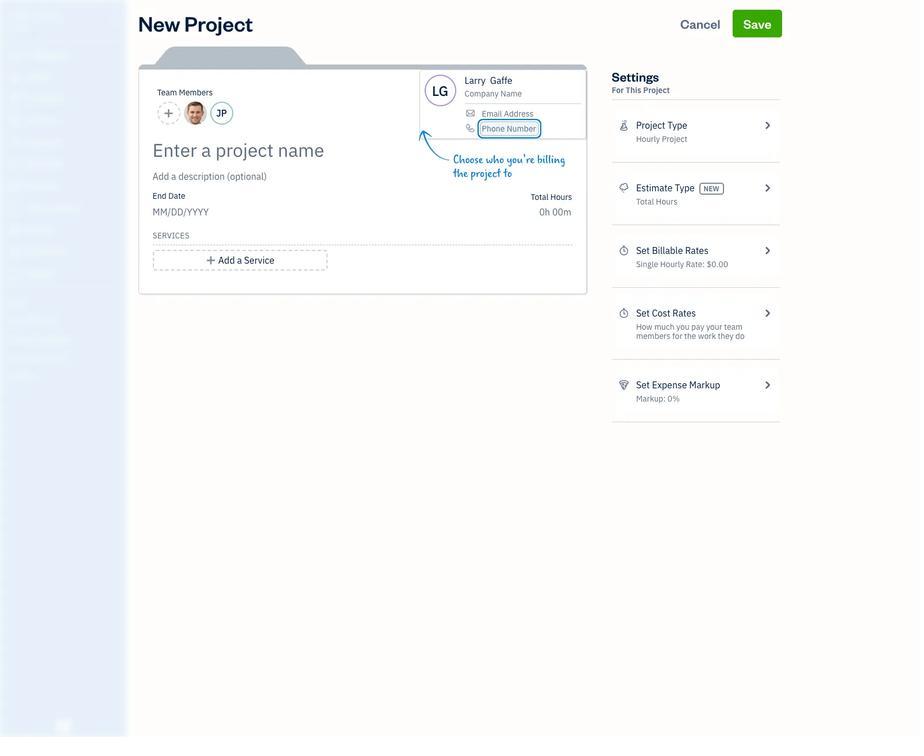 Task type: vqa. For each thing, say whether or not it's contained in the screenshot.
money icon
yes



Task type: describe. For each thing, give the bounding box(es) containing it.
rates for set cost rates
[[673, 308, 696, 319]]

members
[[636, 331, 671, 341]]

markup: 0%
[[636, 394, 680, 404]]

service
[[244, 255, 274, 266]]

team members
[[157, 87, 213, 98]]

settings for this project
[[612, 68, 670, 95]]

settings image
[[9, 371, 123, 381]]

timetracking image
[[619, 244, 629, 258]]

for
[[673, 331, 683, 341]]

Email Address text field
[[482, 109, 534, 119]]

money image
[[7, 225, 21, 236]]

dashboard image
[[7, 50, 21, 62]]

for
[[612, 85, 624, 95]]

set for set cost rates
[[636, 308, 650, 319]]

cancel button
[[670, 10, 731, 37]]

date
[[168, 191, 185, 201]]

team
[[157, 87, 177, 98]]

estimate
[[636, 182, 673, 194]]

cancel
[[680, 16, 721, 32]]

$0.00
[[707, 259, 728, 270]]

the inside choose who you're billing the project to
[[453, 167, 468, 180]]

choose
[[453, 153, 483, 167]]

type for project type
[[668, 120, 687, 131]]

Phone Number text field
[[482, 124, 537, 134]]

project
[[471, 167, 501, 180]]

0 horizontal spatial total
[[531, 192, 549, 202]]

set cost rates
[[636, 308, 696, 319]]

estimates image
[[619, 181, 629, 195]]

you're
[[507, 153, 535, 167]]

services
[[153, 230, 189, 241]]

expense image
[[7, 159, 21, 171]]

end
[[153, 191, 167, 201]]

chevronright image for rates
[[762, 244, 773, 258]]

billing
[[537, 153, 565, 167]]

the inside how much you pay your team members for the work they do
[[685, 331, 696, 341]]

Project Name text field
[[153, 139, 469, 162]]

settings
[[612, 68, 659, 84]]

who
[[486, 153, 504, 167]]

payment image
[[7, 137, 21, 149]]

they
[[718, 331, 734, 341]]

0 horizontal spatial hours
[[551, 192, 572, 202]]

a
[[237, 255, 242, 266]]

owner
[[9, 23, 30, 32]]

freshbooks image
[[54, 719, 72, 733]]

0 vertical spatial hourly
[[636, 134, 660, 144]]

Company Name text field
[[465, 89, 523, 99]]

plus image
[[206, 253, 216, 267]]

1 vertical spatial hourly
[[660, 259, 684, 270]]

items and services image
[[9, 335, 123, 344]]

chevronright image for estimate type
[[762, 181, 773, 195]]

First Name text field
[[465, 75, 486, 86]]

do
[[736, 331, 745, 341]]

work
[[698, 331, 716, 341]]

expense
[[652, 379, 687, 391]]

0 horizontal spatial total hours
[[531, 192, 572, 202]]

new
[[138, 10, 180, 37]]

1 horizontal spatial total
[[636, 197, 654, 207]]

Last Name text field
[[490, 75, 513, 86]]

type for estimate type
[[675, 182, 695, 194]]

add
[[218, 255, 235, 266]]

set expense markup
[[636, 379, 720, 391]]

single hourly rate : $0.00
[[636, 259, 728, 270]]

single
[[636, 259, 658, 270]]

client image
[[7, 72, 21, 83]]

billable
[[652, 245, 683, 256]]

report image
[[7, 268, 21, 280]]



Task type: locate. For each thing, give the bounding box(es) containing it.
project inside settings for this project
[[643, 85, 670, 95]]

set up "markup:"
[[636, 379, 650, 391]]

your
[[706, 322, 722, 332]]

hourly
[[636, 134, 660, 144], [660, 259, 684, 270]]

:
[[703, 259, 705, 270]]

0 vertical spatial chevronright image
[[762, 118, 773, 132]]

1 vertical spatial the
[[685, 331, 696, 341]]

1 horizontal spatial hours
[[656, 197, 678, 207]]

2 set from the top
[[636, 308, 650, 319]]

markup
[[689, 379, 720, 391]]

project
[[184, 10, 253, 37], [643, 85, 670, 95], [636, 120, 665, 131], [662, 134, 688, 144]]

hourly down project type
[[636, 134, 660, 144]]

inc
[[44, 10, 60, 22]]

set
[[636, 245, 650, 256], [636, 308, 650, 319], [636, 379, 650, 391]]

hourly project
[[636, 134, 688, 144]]

rates up rate
[[685, 245, 709, 256]]

set for set expense markup
[[636, 379, 650, 391]]

timetracking image
[[619, 306, 629, 320]]

1 vertical spatial rates
[[673, 308, 696, 319]]

1 set from the top
[[636, 245, 650, 256]]

add team member image
[[163, 106, 174, 120]]

projects image
[[619, 118, 629, 132]]

0 vertical spatial rates
[[685, 245, 709, 256]]

save
[[743, 16, 772, 32]]

you
[[677, 322, 690, 332]]

type up hourly project
[[668, 120, 687, 131]]

how
[[636, 322, 653, 332]]

3 chevronright image from the top
[[762, 306, 773, 320]]

envelope image
[[465, 109, 476, 118]]

0%
[[668, 394, 680, 404]]

rate
[[686, 259, 703, 270]]

total hours
[[531, 192, 572, 202], [636, 197, 678, 207]]

0 vertical spatial set
[[636, 245, 650, 256]]

timer image
[[7, 203, 21, 214]]

team
[[724, 322, 743, 332]]

choose who you're billing the project to
[[453, 153, 565, 180]]

1 vertical spatial chevronright image
[[762, 181, 773, 195]]

0 horizontal spatial the
[[453, 167, 468, 180]]

2 chevronright image from the top
[[762, 378, 773, 392]]

invoice image
[[7, 116, 21, 127]]

end date
[[153, 191, 185, 201]]

expenses image
[[619, 378, 629, 392]]

pay
[[692, 322, 705, 332]]

add a service
[[218, 255, 274, 266]]

to
[[504, 167, 512, 180]]

save button
[[733, 10, 782, 37]]

total
[[531, 192, 549, 202], [636, 197, 654, 207]]

the right for
[[685, 331, 696, 341]]

chevronright image
[[762, 244, 773, 258], [762, 378, 773, 392]]

set up how
[[636, 308, 650, 319]]

hours up "hourly budget" text box on the top
[[551, 192, 572, 202]]

type left new
[[675, 182, 695, 194]]

chevronright image for set cost rates
[[762, 306, 773, 320]]

0 vertical spatial chevronright image
[[762, 244, 773, 258]]

phone image
[[465, 124, 476, 133]]

1 chevronright image from the top
[[762, 118, 773, 132]]

this
[[626, 85, 642, 95]]

hours
[[551, 192, 572, 202], [656, 197, 678, 207]]

add a service button
[[153, 250, 327, 271]]

chevronright image
[[762, 118, 773, 132], [762, 181, 773, 195], [762, 306, 773, 320]]

0 vertical spatial the
[[453, 167, 468, 180]]

the down 'choose'
[[453, 167, 468, 180]]

Project Description text field
[[153, 170, 469, 183]]

rates
[[685, 245, 709, 256], [673, 308, 696, 319]]

bank connections image
[[9, 353, 123, 362]]

set billable rates
[[636, 245, 709, 256]]

project type
[[636, 120, 687, 131]]

set up 'single'
[[636, 245, 650, 256]]

type
[[668, 120, 687, 131], [675, 182, 695, 194]]

hourly down set billable rates
[[660, 259, 684, 270]]

estimate type
[[636, 182, 695, 194]]

rates up 'you'
[[673, 308, 696, 319]]

chevronright image for project type
[[762, 118, 773, 132]]

apps image
[[9, 298, 123, 307]]

2 vertical spatial chevronright image
[[762, 306, 773, 320]]

the
[[453, 167, 468, 180], [685, 331, 696, 341]]

total hours down estimate
[[636, 197, 678, 207]]

total hours up "hourly budget" text box on the top
[[531, 192, 572, 202]]

team members image
[[9, 316, 123, 325]]

set for set billable rates
[[636, 245, 650, 256]]

rates for set billable rates
[[685, 245, 709, 256]]

turtle
[[9, 10, 42, 22]]

jp
[[216, 107, 227, 119]]

main element
[[0, 0, 155, 737]]

Hourly Budget text field
[[539, 206, 572, 218]]

total down estimate
[[636, 197, 654, 207]]

much
[[654, 322, 675, 332]]

1 chevronright image from the top
[[762, 244, 773, 258]]

estimate image
[[7, 94, 21, 105]]

project image
[[7, 181, 21, 193]]

0 vertical spatial type
[[668, 120, 687, 131]]

turtle inc owner
[[9, 10, 60, 32]]

new
[[704, 184, 719, 193]]

how much you pay your team members for the work they do
[[636, 322, 745, 341]]

1 vertical spatial chevronright image
[[762, 378, 773, 392]]

hours down estimate type
[[656, 197, 678, 207]]

1 vertical spatial type
[[675, 182, 695, 194]]

chart image
[[7, 247, 21, 258]]

1 horizontal spatial the
[[685, 331, 696, 341]]

markup:
[[636, 394, 666, 404]]

1 vertical spatial set
[[636, 308, 650, 319]]

chevronright image for markup
[[762, 378, 773, 392]]

End date in  format text field
[[153, 206, 292, 218]]

2 vertical spatial set
[[636, 379, 650, 391]]

cost
[[652, 308, 671, 319]]

new project
[[138, 10, 253, 37]]

1 horizontal spatial total hours
[[636, 197, 678, 207]]

members
[[179, 87, 213, 98]]

total up "hourly budget" text box on the top
[[531, 192, 549, 202]]

3 set from the top
[[636, 379, 650, 391]]

2 chevronright image from the top
[[762, 181, 773, 195]]

lg
[[432, 81, 448, 100]]



